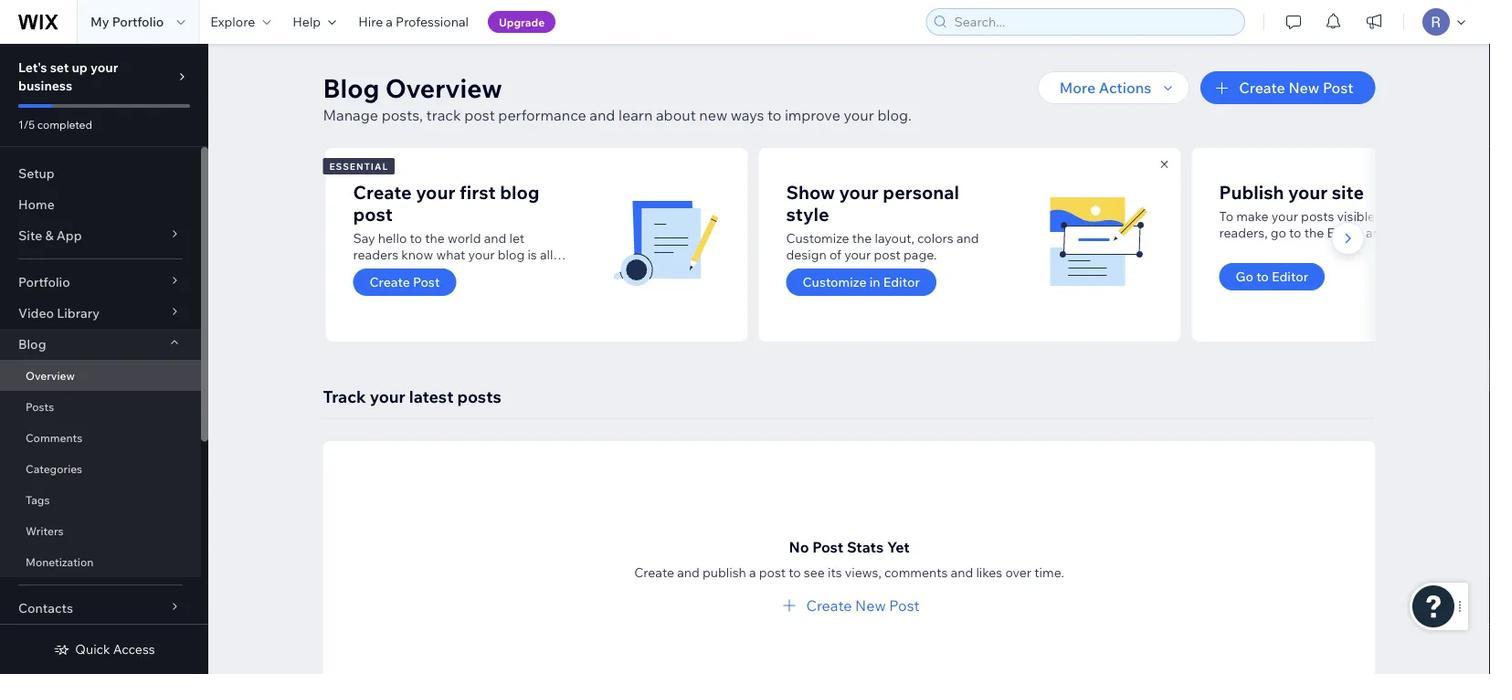 Task type: vqa. For each thing, say whether or not it's contained in the screenshot.
the bottommost Blog
yes



Task type: locate. For each thing, give the bounding box(es) containing it.
publish inside publish your site to make your posts visible to readers, go to the editor and publish your site.
[[1220, 241, 1264, 257]]

create new post for the left create new post button
[[807, 596, 920, 615]]

go to editor button
[[1220, 263, 1325, 291]]

0 vertical spatial publish
[[1220, 241, 1264, 257]]

your right up
[[90, 59, 118, 75]]

0 horizontal spatial blog
[[18, 336, 46, 352]]

publish down readers,
[[1220, 241, 1264, 257]]

1 horizontal spatial portfolio
[[112, 14, 164, 30]]

1 vertical spatial create new post
[[807, 596, 920, 615]]

0 vertical spatial customize
[[787, 230, 850, 246]]

track your latest posts
[[323, 386, 502, 407]]

1 vertical spatial overview
[[26, 369, 75, 383]]

the up the site.
[[1305, 225, 1325, 241]]

editor down the visible
[[1328, 225, 1364, 241]]

post inside the show your personal style customize the layout, colors and design of your post page.
[[874, 247, 901, 263]]

publish inside no post stats yet create and publish a post to see its views, comments and likes over time.
[[703, 564, 747, 580]]

create
[[1240, 79, 1286, 97], [353, 181, 412, 203], [370, 274, 410, 290], [635, 564, 675, 580], [807, 596, 852, 615]]

is
[[528, 247, 537, 263]]

Search... field
[[949, 9, 1239, 35]]

2 horizontal spatial the
[[1305, 225, 1325, 241]]

the inside publish your site to make your posts visible to readers, go to the editor and publish your site.
[[1305, 225, 1325, 241]]

0 horizontal spatial overview
[[26, 369, 75, 383]]

0 horizontal spatial portfolio
[[18, 274, 70, 290]]

editor inside publish your site to make your posts visible to readers, go to the editor and publish your site.
[[1328, 225, 1364, 241]]

more
[[1060, 79, 1096, 97]]

list containing create your first blog post
[[323, 148, 1491, 342]]

tags link
[[0, 484, 201, 516]]

ways
[[731, 106, 764, 124]]

1 horizontal spatial publish
[[1220, 241, 1264, 257]]

1 horizontal spatial overview
[[385, 72, 502, 104]]

business
[[18, 78, 72, 94]]

the left layout,
[[853, 230, 872, 246]]

colors
[[918, 230, 954, 246]]

quick access
[[75, 642, 155, 658]]

editor for publish your site
[[1272, 269, 1309, 285]]

your inside blog overview manage posts, track post performance and learn about new ways to improve your blog.
[[844, 106, 875, 124]]

video
[[18, 305, 54, 321]]

blog for blog
[[18, 336, 46, 352]]

blog inside blog overview manage posts, track post performance and learn about new ways to improve your blog.
[[323, 72, 380, 104]]

learn
[[619, 106, 653, 124]]

0 horizontal spatial create new post
[[807, 596, 920, 615]]

a left see
[[749, 564, 756, 580]]

0 horizontal spatial new
[[856, 596, 886, 615]]

see
[[804, 564, 825, 580]]

blog down video
[[18, 336, 46, 352]]

customize down of
[[803, 274, 867, 290]]

the inside the show your personal style customize the layout, colors and design of your post page.
[[853, 230, 872, 246]]

editor for show your personal style
[[884, 274, 920, 290]]

0 vertical spatial new
[[1289, 79, 1320, 97]]

1 horizontal spatial blog
[[323, 72, 380, 104]]

1 horizontal spatial editor
[[1272, 269, 1309, 285]]

blog down let
[[498, 247, 525, 263]]

blog for blog overview manage posts, track post performance and learn about new ways to improve your blog.
[[323, 72, 380, 104]]

1 vertical spatial publish
[[703, 564, 747, 580]]

hire a professional
[[358, 14, 469, 30]]

upgrade button
[[488, 11, 556, 33]]

your left site
[[1289, 181, 1328, 203]]

posts
[[26, 400, 54, 414]]

views,
[[845, 564, 882, 580]]

actions
[[1099, 79, 1152, 97]]

list
[[323, 148, 1491, 342]]

no
[[789, 538, 809, 557]]

editor inside "button"
[[1272, 269, 1309, 285]]

post left see
[[759, 564, 786, 580]]

improve
[[785, 106, 841, 124]]

0 horizontal spatial the
[[425, 230, 445, 246]]

1 horizontal spatial posts
[[1302, 208, 1335, 224]]

set
[[50, 59, 69, 75]]

new for the left create new post button
[[856, 596, 886, 615]]

0 horizontal spatial editor
[[884, 274, 920, 290]]

access
[[113, 642, 155, 658]]

help
[[293, 14, 321, 30]]

0 vertical spatial portfolio
[[112, 14, 164, 30]]

overview up posts
[[26, 369, 75, 383]]

post inside no post stats yet create and publish a post to see its views, comments and likes over time.
[[759, 564, 786, 580]]

0 horizontal spatial a
[[386, 14, 393, 30]]

posts up the site.
[[1302, 208, 1335, 224]]

portfolio inside "popup button"
[[18, 274, 70, 290]]

1 vertical spatial blog
[[18, 336, 46, 352]]

video library button
[[0, 298, 201, 329]]

customize up design
[[787, 230, 850, 246]]

overview inside blog overview manage posts, track post performance and learn about new ways to improve your blog.
[[385, 72, 502, 104]]

0 vertical spatial overview
[[385, 72, 502, 104]]

post up say in the left top of the page
[[353, 202, 393, 225]]

overview inside sidebar element
[[26, 369, 75, 383]]

a right the hire
[[386, 14, 393, 30]]

1 vertical spatial create new post button
[[779, 595, 920, 617]]

portfolio right my at the top of page
[[112, 14, 164, 30]]

post inside no post stats yet create and publish a post to see its views, comments and likes over time.
[[813, 538, 844, 557]]

video library
[[18, 305, 100, 321]]

1 vertical spatial posts
[[457, 386, 502, 407]]

quick access button
[[53, 642, 155, 658]]

up
[[72, 59, 88, 75]]

create new post
[[1240, 79, 1354, 97], [807, 596, 920, 615]]

0 vertical spatial blog
[[323, 72, 380, 104]]

1 horizontal spatial create new post button
[[1201, 71, 1376, 104]]

0 horizontal spatial publish
[[703, 564, 747, 580]]

your left blog.
[[844, 106, 875, 124]]

post right the track at the top of page
[[464, 106, 495, 124]]

2 horizontal spatial editor
[[1328, 225, 1364, 241]]

your
[[90, 59, 118, 75], [844, 106, 875, 124], [416, 181, 456, 203], [840, 181, 879, 203], [1289, 181, 1328, 203], [1272, 208, 1299, 224], [1266, 241, 1293, 257], [468, 247, 495, 263], [845, 247, 871, 263], [370, 386, 406, 407]]

create new post for topmost create new post button
[[1240, 79, 1354, 97]]

to inside no post stats yet create and publish a post to see its views, comments and likes over time.
[[789, 564, 801, 580]]

the
[[1305, 225, 1325, 241], [425, 230, 445, 246], [853, 230, 872, 246]]

to
[[768, 106, 782, 124], [1379, 208, 1391, 224], [1290, 225, 1302, 241], [410, 230, 422, 246], [1257, 269, 1269, 285], [789, 564, 801, 580]]

0 horizontal spatial posts
[[457, 386, 502, 407]]

sidebar element
[[0, 44, 208, 675]]

first
[[460, 181, 496, 203]]

1 horizontal spatial new
[[1289, 79, 1320, 97]]

portfolio
[[112, 14, 164, 30], [18, 274, 70, 290]]

posts right latest on the bottom of page
[[457, 386, 502, 407]]

1 vertical spatial a
[[749, 564, 756, 580]]

post inside blog overview manage posts, track post performance and learn about new ways to improve your blog.
[[464, 106, 495, 124]]

a inside no post stats yet create and publish a post to see its views, comments and likes over time.
[[749, 564, 756, 580]]

personal
[[883, 181, 960, 203]]

portfolio up video
[[18, 274, 70, 290]]

overview link
[[0, 360, 201, 391]]

0 vertical spatial posts
[[1302, 208, 1335, 224]]

your inside the let's set up your business
[[90, 59, 118, 75]]

editor down the site.
[[1272, 269, 1309, 285]]

visible
[[1338, 208, 1376, 224]]

help button
[[282, 0, 347, 44]]

0 vertical spatial create new post
[[1240, 79, 1354, 97]]

post
[[1323, 79, 1354, 97], [413, 274, 440, 290], [813, 538, 844, 557], [890, 596, 920, 615]]

new
[[1289, 79, 1320, 97], [856, 596, 886, 615]]

let's
[[18, 59, 47, 75]]

blog inside blog popup button
[[18, 336, 46, 352]]

the up the what
[[425, 230, 445, 246]]

new for topmost create new post button
[[1289, 79, 1320, 97]]

create new post button
[[1201, 71, 1376, 104], [779, 595, 920, 617]]

editor right in
[[884, 274, 920, 290]]

1 horizontal spatial create new post
[[1240, 79, 1354, 97]]

blog overview.dealer.customize post page.title image
[[1044, 184, 1154, 293]]

and inside publish your site to make your posts visible to readers, go to the editor and publish your site.
[[1366, 225, 1389, 241]]

1 vertical spatial customize
[[803, 274, 867, 290]]

1 vertical spatial new
[[856, 596, 886, 615]]

about.
[[353, 263, 391, 279]]

a
[[386, 14, 393, 30], [749, 564, 756, 580]]

site & app
[[18, 228, 82, 244]]

to
[[1220, 208, 1234, 224]]

overview up the track at the top of page
[[385, 72, 502, 104]]

publish left see
[[703, 564, 747, 580]]

blog overview.dealer.create first post.title image
[[611, 184, 721, 293]]

1 horizontal spatial the
[[853, 230, 872, 246]]

portfolio button
[[0, 267, 201, 298]]

1 horizontal spatial a
[[749, 564, 756, 580]]

readers
[[353, 247, 399, 263]]

show
[[787, 181, 836, 203]]

editor inside button
[[884, 274, 920, 290]]

blog
[[323, 72, 380, 104], [18, 336, 46, 352]]

site
[[18, 228, 42, 244]]

0 vertical spatial blog
[[500, 181, 540, 203]]

publish your site to make your posts visible to readers, go to the editor and publish your site.
[[1220, 181, 1391, 257]]

explore
[[211, 14, 255, 30]]

your right track on the bottom left of page
[[370, 386, 406, 407]]

posts
[[1302, 208, 1335, 224], [457, 386, 502, 407]]

blog right the first
[[500, 181, 540, 203]]

post inside "essential create your first blog post say hello to the world and let readers know what your blog is all about. create post"
[[413, 274, 440, 290]]

blog up manage
[[323, 72, 380, 104]]

customize inside the show your personal style customize the layout, colors and design of your post page.
[[787, 230, 850, 246]]

posts,
[[382, 106, 423, 124]]

hire a professional link
[[347, 0, 480, 44]]

post down layout,
[[874, 247, 901, 263]]

1 vertical spatial portfolio
[[18, 274, 70, 290]]

post
[[464, 106, 495, 124], [353, 202, 393, 225], [874, 247, 901, 263], [759, 564, 786, 580]]



Task type: describe. For each thing, give the bounding box(es) containing it.
to inside "essential create your first blog post say hello to the world and let readers know what your blog is all about. create post"
[[410, 230, 422, 246]]

and inside blog overview manage posts, track post performance and learn about new ways to improve your blog.
[[590, 106, 616, 124]]

and inside "essential create your first blog post say hello to the world and let readers know what your blog is all about. create post"
[[484, 230, 507, 246]]

1 vertical spatial blog
[[498, 247, 525, 263]]

completed
[[37, 117, 92, 131]]

home link
[[0, 189, 201, 220]]

and inside the show your personal style customize the layout, colors and design of your post page.
[[957, 230, 979, 246]]

setup
[[18, 165, 55, 181]]

essential
[[330, 160, 389, 172]]

about
[[656, 106, 696, 124]]

your right show
[[840, 181, 879, 203]]

site.
[[1296, 241, 1320, 257]]

0 vertical spatial create new post button
[[1201, 71, 1376, 104]]

track
[[426, 106, 461, 124]]

posts inside publish your site to make your posts visible to readers, go to the editor and publish your site.
[[1302, 208, 1335, 224]]

no post stats yet create and publish a post to see its views, comments and likes over time.
[[635, 538, 1065, 580]]

library
[[57, 305, 100, 321]]

my portfolio
[[90, 14, 164, 30]]

post inside "essential create your first blog post say hello to the world and let readers know what your blog is all about. create post"
[[353, 202, 393, 225]]

your down go
[[1266, 241, 1293, 257]]

readers,
[[1220, 225, 1268, 241]]

monetization
[[26, 555, 94, 569]]

site
[[1332, 181, 1365, 203]]

performance
[[498, 106, 587, 124]]

your down world
[[468, 247, 495, 263]]

publish
[[1220, 181, 1285, 203]]

comments
[[885, 564, 948, 580]]

more actions
[[1060, 79, 1152, 97]]

over
[[1006, 564, 1032, 580]]

tags
[[26, 493, 50, 507]]

to inside go to editor "button"
[[1257, 269, 1269, 285]]

hello
[[378, 230, 407, 246]]

posts link
[[0, 391, 201, 422]]

customize in editor
[[803, 274, 920, 290]]

to inside blog overview manage posts, track post performance and learn about new ways to improve your blog.
[[768, 106, 782, 124]]

blog button
[[0, 329, 201, 360]]

your up go
[[1272, 208, 1299, 224]]

style
[[787, 202, 830, 225]]

categories link
[[0, 453, 201, 484]]

yet
[[887, 538, 910, 557]]

comments
[[26, 431, 82, 445]]

your right of
[[845, 247, 871, 263]]

go to editor
[[1236, 269, 1309, 285]]

your left the first
[[416, 181, 456, 203]]

blog overview manage posts, track post performance and learn about new ways to improve your blog.
[[323, 72, 912, 124]]

contacts
[[18, 601, 73, 617]]

go
[[1271, 225, 1287, 241]]

app
[[56, 228, 82, 244]]

blog.
[[878, 106, 912, 124]]

track
[[323, 386, 366, 407]]

create inside no post stats yet create and publish a post to see its views, comments and likes over time.
[[635, 564, 675, 580]]

make
[[1237, 208, 1269, 224]]

1/5
[[18, 117, 35, 131]]

writers
[[26, 524, 64, 538]]

monetization link
[[0, 547, 201, 578]]

design
[[787, 247, 827, 263]]

its
[[828, 564, 842, 580]]

in
[[870, 274, 881, 290]]

quick
[[75, 642, 110, 658]]

let
[[510, 230, 525, 246]]

contacts button
[[0, 593, 201, 624]]

say
[[353, 230, 375, 246]]

my
[[90, 14, 109, 30]]

customize inside button
[[803, 274, 867, 290]]

new
[[700, 106, 728, 124]]

stats
[[847, 538, 884, 557]]

site & app button
[[0, 220, 201, 251]]

home
[[18, 197, 55, 213]]

world
[[448, 230, 481, 246]]

of
[[830, 247, 842, 263]]

0 vertical spatial a
[[386, 14, 393, 30]]

what
[[436, 247, 466, 263]]

1/5 completed
[[18, 117, 92, 131]]

likes
[[977, 564, 1003, 580]]

all
[[540, 247, 553, 263]]

the inside "essential create your first blog post say hello to the world and let readers know what your blog is all about. create post"
[[425, 230, 445, 246]]

create post button
[[353, 269, 456, 296]]

setup link
[[0, 158, 201, 189]]

layout,
[[875, 230, 915, 246]]

categories
[[26, 462, 82, 476]]

&
[[45, 228, 54, 244]]

hire
[[358, 14, 383, 30]]

show your personal style customize the layout, colors and design of your post page.
[[787, 181, 979, 263]]

go
[[1236, 269, 1254, 285]]

time.
[[1035, 564, 1065, 580]]

more actions button
[[1038, 71, 1190, 104]]

comments link
[[0, 422, 201, 453]]

upgrade
[[499, 15, 545, 29]]

customize in editor button
[[787, 269, 937, 296]]

0 horizontal spatial create new post button
[[779, 595, 920, 617]]

page.
[[904, 247, 937, 263]]



